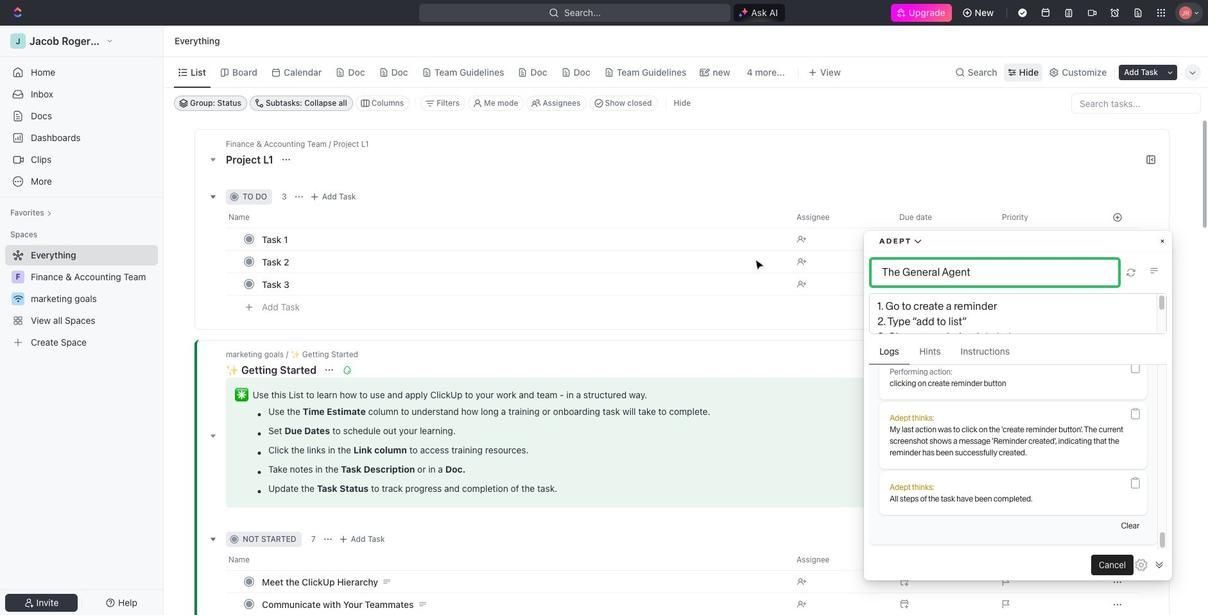 Task type: vqa. For each thing, say whether or not it's contained in the screenshot.
Sidebar navigation
yes



Task type: describe. For each thing, give the bounding box(es) containing it.
sidebar navigation
[[0, 26, 166, 616]]

tree inside sidebar navigation
[[5, 245, 158, 353]]

jacob rogers's workspace, , element
[[10, 33, 26, 49]]



Task type: locate. For each thing, give the bounding box(es) containing it.
Search tasks... text field
[[1073, 94, 1201, 113]]

finance & accounting team, , element
[[12, 271, 24, 284]]

set priority image
[[995, 228, 1098, 251]]

wifi image
[[13, 295, 23, 303]]

tree
[[5, 245, 158, 353]]



